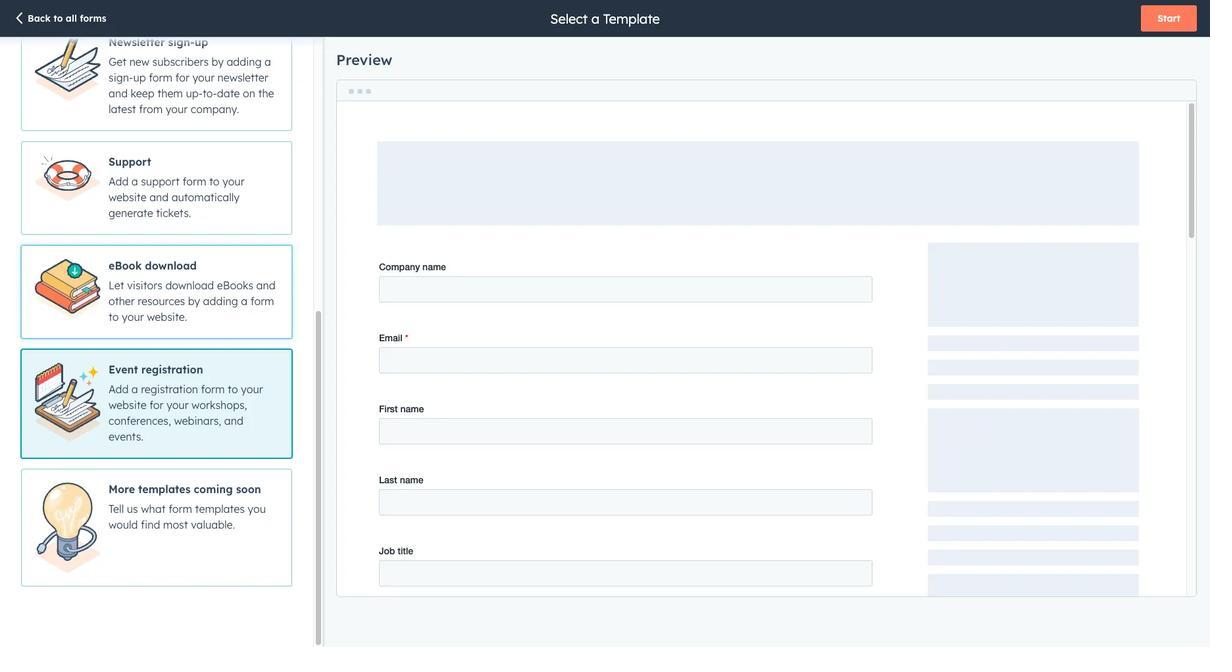 Task type: vqa. For each thing, say whether or not it's contained in the screenshot.
Company
no



Task type: locate. For each thing, give the bounding box(es) containing it.
1 horizontal spatial for
[[175, 71, 190, 84]]

sign- down get
[[109, 71, 133, 84]]

1 vertical spatial adding
[[203, 295, 238, 308]]

let
[[109, 279, 124, 292]]

by
[[212, 55, 224, 68], [188, 295, 200, 308]]

None checkbox
[[21, 22, 292, 131], [21, 141, 292, 235], [21, 349, 292, 459], [21, 22, 292, 131], [21, 141, 292, 235], [21, 349, 292, 459]]

and down "workshops,"
[[224, 414, 243, 428]]

form inside more templates coming soon tell us what form templates you would find most valuable.
[[169, 503, 192, 516]]

form inside event registration add a registration form to your website for your workshops, conferences, webinars, and events.
[[201, 383, 225, 396]]

None checkbox
[[21, 245, 292, 339], [21, 469, 292, 587], [21, 245, 292, 339], [21, 469, 292, 587]]

them
[[157, 87, 183, 100]]

1 vertical spatial templates
[[195, 503, 245, 516]]

a down "support"
[[132, 175, 138, 188]]

0 vertical spatial by
[[212, 55, 224, 68]]

sign-
[[168, 35, 195, 48], [109, 71, 133, 84]]

to inside event registration add a registration form to your website for your workshops, conferences, webinars, and events.
[[228, 383, 238, 396]]

templates
[[138, 483, 191, 496], [195, 503, 245, 516]]

and
[[109, 87, 128, 100], [149, 191, 169, 204], [256, 279, 276, 292], [224, 414, 243, 428]]

your up to-
[[193, 71, 215, 84]]

and up latest
[[109, 87, 128, 100]]

to down other in the top of the page
[[109, 310, 119, 324]]

form up "workshops,"
[[201, 383, 225, 396]]

to up "workshops,"
[[228, 383, 238, 396]]

1 add from the top
[[109, 175, 129, 188]]

add inside support add a support form to your website and automatically generate tickets.
[[109, 175, 129, 188]]

to-
[[203, 87, 217, 100]]

form up automatically
[[183, 175, 206, 188]]

a up newsletter at the left top
[[265, 55, 271, 68]]

a down ebooks
[[241, 295, 248, 308]]

event
[[109, 363, 138, 376]]

tickets.
[[156, 206, 191, 220]]

a
[[592, 10, 600, 27], [265, 55, 271, 68], [132, 175, 138, 188], [241, 295, 248, 308], [132, 383, 138, 396]]

add
[[109, 175, 129, 188], [109, 383, 129, 396]]

0 vertical spatial for
[[175, 71, 190, 84]]

templates up valuable.
[[195, 503, 245, 516]]

adding
[[227, 55, 262, 68], [203, 295, 238, 308]]

download up visitors
[[145, 259, 197, 272]]

most
[[163, 518, 188, 532]]

0 vertical spatial sign-
[[168, 35, 195, 48]]

website up conferences,
[[109, 399, 147, 412]]

and inside event registration add a registration form to your website for your workshops, conferences, webinars, and events.
[[224, 414, 243, 428]]

adding up newsletter at the left top
[[227, 55, 262, 68]]

0 vertical spatial adding
[[227, 55, 262, 68]]

start
[[1158, 13, 1181, 24]]

up down new at the left of the page
[[133, 71, 146, 84]]

website up generate
[[109, 191, 147, 204]]

registration up webinars,
[[141, 383, 198, 396]]

for up conferences,
[[149, 399, 164, 412]]

for down subscribers
[[175, 71, 190, 84]]

add down "support"
[[109, 175, 129, 188]]

1 horizontal spatial up
[[195, 35, 208, 48]]

registration right event
[[141, 363, 203, 376]]

your inside support add a support form to your website and automatically generate tickets.
[[222, 175, 245, 188]]

date
[[217, 87, 240, 100]]

1 horizontal spatial templates
[[195, 503, 245, 516]]

0 horizontal spatial templates
[[138, 483, 191, 496]]

newsletter
[[218, 71, 268, 84]]

1 vertical spatial website
[[109, 399, 147, 412]]

you
[[248, 503, 266, 516]]

registration
[[141, 363, 203, 376], [141, 383, 198, 396]]

0 vertical spatial website
[[109, 191, 147, 204]]

website inside support add a support form to your website and automatically generate tickets.
[[109, 191, 147, 204]]

newsletter
[[109, 35, 165, 48]]

for
[[175, 71, 190, 84], [149, 399, 164, 412]]

on
[[243, 87, 255, 100]]

form down ebooks
[[251, 295, 274, 308]]

a down event
[[132, 383, 138, 396]]

0 horizontal spatial for
[[149, 399, 164, 412]]

automatically
[[172, 191, 240, 204]]

0 horizontal spatial by
[[188, 295, 200, 308]]

1 vertical spatial up
[[133, 71, 146, 84]]

up up subscribers
[[195, 35, 208, 48]]

newsletter sign-up get new subscribers by adding a sign-up form for your newsletter and keep them up-to-date on the latest from your company.
[[109, 35, 274, 116]]

the
[[258, 87, 274, 100]]

adding down ebooks
[[203, 295, 238, 308]]

form up most
[[169, 503, 192, 516]]

a inside support add a support form to your website and automatically generate tickets.
[[132, 175, 138, 188]]

1 horizontal spatial by
[[212, 55, 224, 68]]

0 vertical spatial registration
[[141, 363, 203, 376]]

and down support
[[149, 191, 169, 204]]

1 vertical spatial download
[[165, 279, 214, 292]]

0 horizontal spatial sign-
[[109, 71, 133, 84]]

event registration add a registration form to your website for your workshops, conferences, webinars, and events.
[[109, 363, 263, 443]]

us
[[127, 503, 138, 516]]

2 add from the top
[[109, 383, 129, 396]]

1 vertical spatial add
[[109, 383, 129, 396]]

1 vertical spatial registration
[[141, 383, 198, 396]]

by up newsletter at the left top
[[212, 55, 224, 68]]

to inside 'back to all forms' link
[[53, 13, 63, 24]]

1 vertical spatial sign-
[[109, 71, 133, 84]]

1 vertical spatial for
[[149, 399, 164, 412]]

a right "select"
[[592, 10, 600, 27]]

to inside ebook download let visitors download ebooks and other resources by adding a form to your website.
[[109, 310, 119, 324]]

to
[[53, 13, 63, 24], [209, 175, 220, 188], [109, 310, 119, 324], [228, 383, 238, 396]]

form up them
[[149, 71, 173, 84]]

add down event
[[109, 383, 129, 396]]

1 website from the top
[[109, 191, 147, 204]]

sign- up subscribers
[[168, 35, 195, 48]]

support add a support form to your website and automatically generate tickets.
[[109, 155, 245, 220]]

download up resources
[[165, 279, 214, 292]]

1 vertical spatial by
[[188, 295, 200, 308]]

form
[[149, 71, 173, 84], [183, 175, 206, 188], [251, 295, 274, 308], [201, 383, 225, 396], [169, 503, 192, 516]]

0 vertical spatial download
[[145, 259, 197, 272]]

a inside ebook download let visitors download ebooks and other resources by adding a form to your website.
[[241, 295, 248, 308]]

coming
[[194, 483, 233, 496]]

support
[[109, 155, 151, 168]]

keep
[[131, 87, 155, 100]]

and inside ebook download let visitors download ebooks and other resources by adding a form to your website.
[[256, 279, 276, 292]]

all
[[66, 13, 77, 24]]

and right ebooks
[[256, 279, 276, 292]]

by right resources
[[188, 295, 200, 308]]

form inside newsletter sign-up get new subscribers by adding a sign-up form for your newsletter and keep them up-to-date on the latest from your company.
[[149, 71, 173, 84]]

your down other in the top of the page
[[122, 310, 144, 324]]

ebook download let visitors download ebooks and other resources by adding a form to your website.
[[109, 259, 276, 324]]

soon
[[236, 483, 261, 496]]

1 horizontal spatial sign-
[[168, 35, 195, 48]]

your down them
[[166, 102, 188, 116]]

your
[[193, 71, 215, 84], [166, 102, 188, 116], [222, 175, 245, 188], [122, 310, 144, 324], [241, 383, 263, 396], [167, 399, 189, 412]]

events.
[[109, 430, 143, 443]]

generate
[[109, 206, 153, 220]]

download
[[145, 259, 197, 272], [165, 279, 214, 292]]

what
[[141, 503, 166, 516]]

your up automatically
[[222, 175, 245, 188]]

2 website from the top
[[109, 399, 147, 412]]

0 vertical spatial up
[[195, 35, 208, 48]]

templates up what on the bottom left of page
[[138, 483, 191, 496]]

0 vertical spatial add
[[109, 175, 129, 188]]

website
[[109, 191, 147, 204], [109, 399, 147, 412]]

to left all
[[53, 13, 63, 24]]

and inside support add a support form to your website and automatically generate tickets.
[[149, 191, 169, 204]]

to up automatically
[[209, 175, 220, 188]]

up
[[195, 35, 208, 48], [133, 71, 146, 84]]



Task type: describe. For each thing, give the bounding box(es) containing it.
support
[[141, 175, 180, 188]]

your inside ebook download let visitors download ebooks and other resources by adding a form to your website.
[[122, 310, 144, 324]]

website inside event registration add a registration form to your website for your workshops, conferences, webinars, and events.
[[109, 399, 147, 412]]

adding inside ebook download let visitors download ebooks and other resources by adding a form to your website.
[[203, 295, 238, 308]]

website.
[[147, 310, 187, 324]]

up-
[[186, 87, 203, 100]]

would
[[109, 518, 138, 532]]

other
[[109, 295, 135, 308]]

0 horizontal spatial up
[[133, 71, 146, 84]]

latest
[[109, 102, 136, 116]]

to inside support add a support form to your website and automatically generate tickets.
[[209, 175, 220, 188]]

by inside ebook download let visitors download ebooks and other resources by adding a form to your website.
[[188, 295, 200, 308]]

select a template
[[550, 10, 660, 27]]

page section element
[[0, 0, 1210, 37]]

0 vertical spatial templates
[[138, 483, 191, 496]]

more templates coming soon tell us what form templates you would find most valuable.
[[109, 483, 266, 532]]

start button
[[1141, 5, 1197, 32]]

subscribers
[[152, 55, 209, 68]]

template
[[603, 10, 660, 27]]

ebook
[[109, 259, 142, 272]]

company.
[[191, 102, 239, 116]]

valuable.
[[191, 518, 235, 532]]

your up "workshops,"
[[241, 383, 263, 396]]

for inside event registration add a registration form to your website for your workshops, conferences, webinars, and events.
[[149, 399, 164, 412]]

by inside newsletter sign-up get new subscribers by adding a sign-up form for your newsletter and keep them up-to-date on the latest from your company.
[[212, 55, 224, 68]]

back to all forms
[[28, 13, 106, 24]]

tell
[[109, 503, 124, 516]]

form inside ebook download let visitors download ebooks and other resources by adding a form to your website.
[[251, 295, 274, 308]]

2 registration from the top
[[141, 383, 198, 396]]

webinars,
[[174, 414, 221, 428]]

a inside newsletter sign-up get new subscribers by adding a sign-up form for your newsletter and keep them up-to-date on the latest from your company.
[[265, 55, 271, 68]]

get
[[109, 55, 126, 68]]

find
[[141, 518, 160, 532]]

new
[[129, 55, 149, 68]]

a inside event registration add a registration form to your website for your workshops, conferences, webinars, and events.
[[132, 383, 138, 396]]

for inside newsletter sign-up get new subscribers by adding a sign-up form for your newsletter and keep them up-to-date on the latest from your company.
[[175, 71, 190, 84]]

visitors
[[127, 279, 163, 292]]

1 registration from the top
[[141, 363, 203, 376]]

select
[[550, 10, 588, 27]]

back
[[28, 13, 51, 24]]

and inside newsletter sign-up get new subscribers by adding a sign-up form for your newsletter and keep them up-to-date on the latest from your company.
[[109, 87, 128, 100]]

your up webinars,
[[167, 399, 189, 412]]

forms
[[80, 13, 106, 24]]

conferences,
[[109, 414, 171, 428]]

from
[[139, 102, 163, 116]]

ebooks
[[217, 279, 253, 292]]

adding inside newsletter sign-up get new subscribers by adding a sign-up form for your newsletter and keep them up-to-date on the latest from your company.
[[227, 55, 262, 68]]

workshops,
[[192, 399, 247, 412]]

more
[[109, 483, 135, 496]]

preview
[[336, 51, 393, 69]]

add inside event registration add a registration form to your website for your workshops, conferences, webinars, and events.
[[109, 383, 129, 396]]

back to all forms link
[[13, 11, 106, 27]]

resources
[[138, 295, 185, 308]]

form inside support add a support form to your website and automatically generate tickets.
[[183, 175, 206, 188]]



